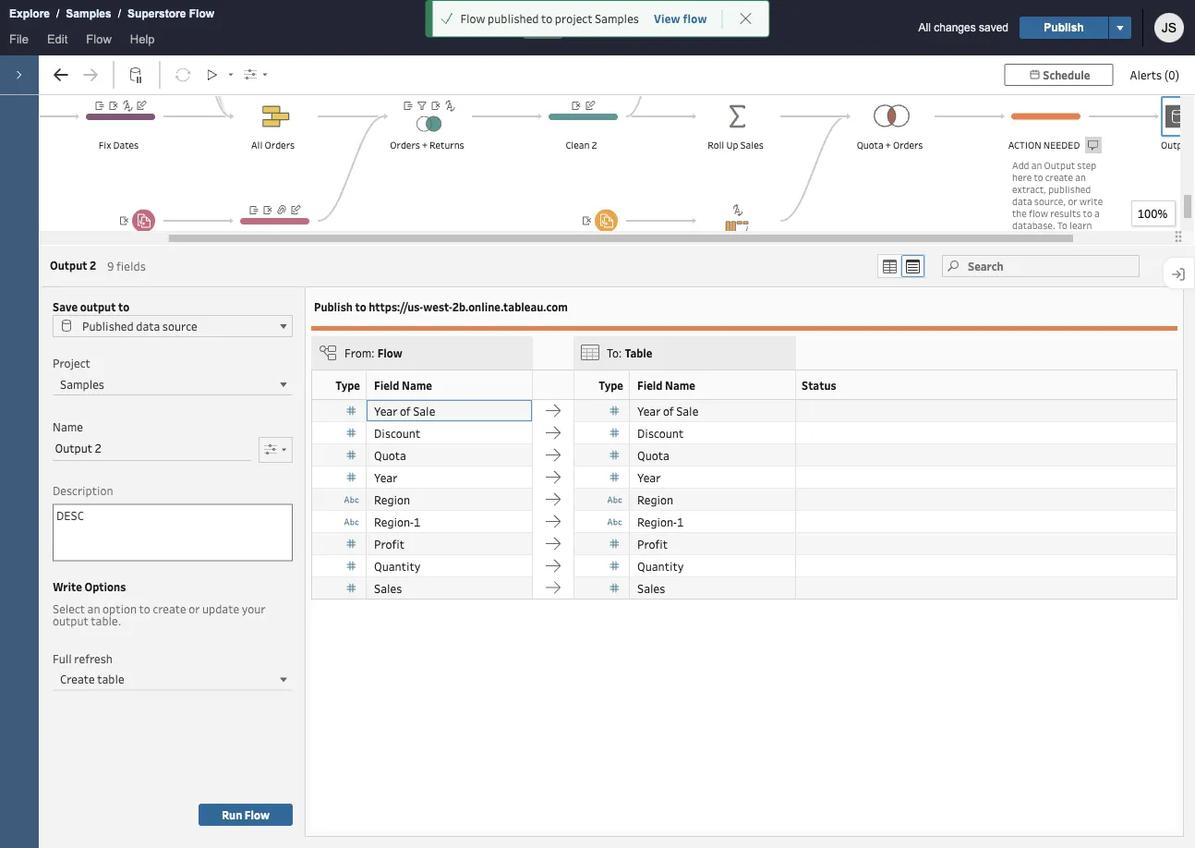 Task type: vqa. For each thing, say whether or not it's contained in the screenshot.
Show Me
no



Task type: describe. For each thing, give the bounding box(es) containing it.
success image
[[440, 12, 453, 25]]

all changes saved
[[919, 21, 1009, 34]]

2b.online.tableau.com
[[453, 299, 568, 314]]

flow button
[[77, 28, 121, 55]]

alerts (0)
[[1130, 67, 1180, 82]]

your
[[242, 601, 266, 616]]

quota + orders
[[857, 139, 923, 152]]

2 horizontal spatial an
[[1076, 170, 1086, 183]]

output inside select an option to create or update your output table.
[[53, 613, 88, 628]]

2 horizontal spatial quota
[[857, 139, 884, 152]]

1 region-1 from the left
[[374, 514, 420, 529]]

number (whole) image for year of sale
[[604, 400, 626, 422]]

cell for quantity
[[796, 555, 1178, 577]]

js
[[1162, 20, 1177, 35]]

tabsoft.co/prepsamp
[[1013, 243, 1105, 255]]

to right here
[[1034, 170, 1044, 183]]

view
[[654, 11, 681, 26]]

2 horizontal spatial sales
[[741, 139, 764, 152]]

1 discount from the left
[[374, 425, 421, 441]]

samples inside dropdown button
[[60, 377, 104, 392]]

1 horizontal spatial quota
[[638, 448, 670, 463]]

publish for publish
[[1044, 21, 1084, 34]]

2 1 from the left
[[677, 514, 684, 529]]

full
[[53, 651, 72, 666]]

1 region- from the left
[[374, 514, 414, 529]]

Search text field
[[942, 255, 1140, 277]]

write options
[[53, 579, 126, 594]]

1 / from the left
[[56, 7, 59, 20]]

explore link
[[8, 5, 51, 23]]

number (whole) image for year
[[341, 467, 363, 489]]

options
[[85, 579, 126, 594]]

1 horizontal spatial sales
[[638, 581, 665, 596]]

to: table
[[607, 345, 653, 360]]

9 fields
[[107, 258, 146, 273]]

roll up sales
[[708, 139, 764, 152]]

2 year of sale from the left
[[638, 403, 699, 418]]

select
[[53, 601, 85, 616]]

output inside add an output step here to create an extract, published data source, or write the flow results to a database. to learn more, see tabsoft.co/prepsamp
[[1044, 158, 1076, 171]]

published data source button
[[53, 315, 293, 337]]

help button
[[121, 28, 164, 55]]

add
[[1013, 158, 1030, 171]]

publish to https://us-west-2b.online.tableau.com
[[314, 299, 568, 314]]

all for all orders
[[251, 139, 263, 152]]

2 field from the left
[[638, 377, 663, 392]]

1 field name from the left
[[374, 377, 432, 392]]

all for all changes saved
[[919, 21, 931, 34]]

1 horizontal spatial name
[[402, 377, 432, 392]]

2 orders from the left
[[390, 139, 420, 152]]

from:
[[345, 345, 375, 360]]

output up save
[[50, 258, 87, 272]]

0 horizontal spatial flow
[[683, 11, 707, 26]]

1 field from the left
[[374, 377, 400, 392]]

js button
[[1155, 13, 1184, 43]]

fix
[[99, 139, 111, 152]]

action needed
[[1009, 139, 1080, 152]]

extract,
[[1013, 182, 1047, 195]]

1 horizontal spatial superstore
[[572, 19, 644, 36]]

1 1 from the left
[[414, 514, 420, 529]]

row containing quantity
[[311, 555, 1178, 577]]

number (whole) image for year of sale
[[341, 400, 363, 422]]

samples link
[[65, 5, 112, 23]]

to
[[1058, 219, 1068, 231]]

table
[[97, 672, 124, 687]]

output down '(0)'
[[1161, 139, 1193, 152]]

more,
[[1013, 231, 1038, 243]]

to up published data source
[[118, 299, 130, 314]]

file button
[[0, 28, 38, 55]]

orders + returns
[[390, 139, 464, 152]]

saved
[[979, 21, 1009, 34]]

superstore flow link
[[127, 5, 215, 23]]

0 horizontal spatial name
[[53, 419, 83, 435]]

to:
[[607, 345, 622, 360]]

samples button
[[53, 373, 293, 395]]

Output 2 text field
[[55, 439, 249, 458]]

cell for sales
[[796, 577, 1178, 600]]

superstore flow
[[572, 19, 679, 36]]

+ for quota
[[886, 139, 891, 152]]

https://us-
[[369, 299, 423, 314]]

cell for quota
[[796, 444, 1178, 467]]

refresh
[[74, 651, 113, 666]]

from: flow
[[345, 345, 403, 360]]

here
[[1013, 170, 1032, 183]]

explore / samples / superstore flow
[[9, 7, 214, 20]]

cell for year
[[796, 467, 1178, 489]]

flow inside add an output step here to create an extract, published data source, or write the flow results to a database. to learn more, see tabsoft.co/prepsamp
[[1029, 206, 1049, 219]]

1 profit from the left
[[374, 536, 405, 552]]

clean 2
[[566, 139, 597, 152]]

source
[[162, 318, 197, 334]]

1 region from the left
[[374, 492, 410, 507]]

cell for discount
[[796, 422, 1178, 444]]

2 field name from the left
[[638, 377, 696, 392]]

source,
[[1035, 194, 1066, 207]]

the
[[1013, 206, 1027, 219]]

results
[[1051, 206, 1081, 219]]

project
[[555, 11, 593, 26]]

changes
[[934, 21, 976, 34]]

1 horizontal spatial number (decimal) image
[[604, 577, 626, 600]]

create table button
[[53, 668, 293, 691]]

0 horizontal spatial quota
[[374, 448, 406, 463]]

cell for region-1
[[796, 511, 1178, 533]]

view flow link
[[653, 10, 708, 27]]

explore
[[9, 7, 50, 20]]

alerts
[[1130, 67, 1162, 82]]

option
[[103, 601, 137, 616]]

row containing quota
[[311, 444, 1178, 467]]

returns
[[430, 139, 464, 152]]

2 quantity from the left
[[638, 558, 684, 574]]

description
[[53, 483, 113, 498]]

flow inside alert
[[460, 11, 486, 26]]

publish for publish to https://us-west-2b.online.tableau.com
[[314, 299, 353, 314]]

create inside add an output step here to create an extract, published data source, or write the flow results to a database. to learn more, see tabsoft.co/prepsamp
[[1046, 170, 1074, 183]]

2 discount from the left
[[638, 425, 684, 441]]

view flow
[[654, 11, 707, 26]]

data inside add an output step here to create an extract, published data source, or write the flow results to a database. to learn more, see tabsoft.co/prepsamp
[[1013, 194, 1033, 207]]

samples up flow popup button
[[66, 7, 112, 20]]

write
[[53, 579, 82, 594]]

schedule
[[1043, 67, 1091, 82]]

row containing year
[[311, 467, 1178, 489]]

see
[[1040, 231, 1055, 243]]

2 horizontal spatial name
[[665, 377, 696, 392]]



Task type: locate. For each thing, give the bounding box(es) containing it.
profit
[[374, 536, 405, 552], [638, 536, 668, 552]]

all orders
[[251, 139, 295, 152]]

status
[[802, 377, 837, 392]]

1 orders from the left
[[265, 139, 295, 152]]

0 vertical spatial number (decimal) image
[[341, 533, 363, 555]]

published data source
[[82, 318, 197, 334]]

1 horizontal spatial create
[[1046, 170, 1074, 183]]

0 horizontal spatial an
[[87, 601, 100, 616]]

grid containing year of sale
[[311, 370, 1178, 831]]

output
[[80, 299, 116, 314], [53, 613, 88, 628]]

1 horizontal spatial /
[[118, 7, 121, 20]]

fields
[[116, 258, 146, 273]]

name
[[402, 377, 432, 392], [665, 377, 696, 392], [53, 419, 83, 435]]

field name down 'from: flow' on the left top of page
[[374, 377, 432, 392]]

2
[[592, 139, 597, 152], [1195, 139, 1196, 152], [90, 258, 96, 272], [95, 441, 101, 456]]

output inside output 2 text field
[[55, 441, 92, 456]]

0 horizontal spatial of
[[400, 403, 411, 418]]

output down write
[[53, 613, 88, 628]]

field name down table
[[638, 377, 696, 392]]

6 row from the top
[[311, 511, 1178, 533]]

0 horizontal spatial superstore
[[128, 7, 186, 20]]

create right option
[[153, 601, 186, 616]]

2 inside text field
[[95, 441, 101, 456]]

save
[[53, 299, 78, 314]]

create
[[60, 672, 95, 687]]

number (decimal) image
[[341, 422, 363, 444], [604, 422, 626, 444], [604, 533, 626, 555], [341, 577, 363, 600]]

2 sale from the left
[[676, 403, 699, 418]]

published
[[488, 11, 539, 26], [1049, 182, 1091, 195]]

flow
[[683, 11, 707, 26], [1029, 206, 1049, 219]]

1 horizontal spatial +
[[886, 139, 891, 152]]

1
[[414, 514, 420, 529], [677, 514, 684, 529]]

0 vertical spatial publish
[[1044, 21, 1084, 34]]

0 vertical spatial or
[[1068, 194, 1078, 207]]

flow right view
[[683, 11, 707, 26]]

1 horizontal spatial region
[[638, 492, 674, 507]]

1 vertical spatial or
[[189, 601, 200, 616]]

discount
[[374, 425, 421, 441], [638, 425, 684, 441]]

published left project
[[488, 11, 539, 26]]

3 cell from the top
[[796, 444, 1178, 467]]

1 vertical spatial flow
[[1029, 206, 1049, 219]]

save output to
[[53, 299, 130, 314]]

row containing discount
[[311, 422, 1178, 444]]

1 sale from the left
[[413, 403, 435, 418]]

database.
[[1013, 219, 1056, 231]]

flow published to project samples alert
[[460, 10, 639, 27]]

an inside select an option to create or update your output table.
[[87, 601, 100, 616]]

0 horizontal spatial +
[[422, 139, 428, 152]]

1 horizontal spatial profit
[[638, 536, 668, 552]]

published inside alert
[[488, 11, 539, 26]]

field down table
[[638, 377, 663, 392]]

to left https://us-
[[355, 299, 366, 314]]

write
[[1080, 194, 1103, 207]]

1 horizontal spatial flow
[[1029, 206, 1049, 219]]

samples right project
[[595, 11, 639, 26]]

select an option to create or update your output table.
[[53, 601, 266, 628]]

0 horizontal spatial discount
[[374, 425, 421, 441]]

needed
[[1044, 139, 1080, 152]]

1 vertical spatial published
[[1049, 182, 1091, 195]]

2 + from the left
[[886, 139, 891, 152]]

number (whole) image for quota
[[604, 444, 626, 467]]

type down to:
[[599, 377, 624, 392]]

4 cell from the top
[[796, 467, 1178, 489]]

0 vertical spatial data
[[1013, 194, 1033, 207]]

clean
[[566, 139, 590, 152]]

3 row from the top
[[311, 444, 1178, 467]]

row containing region-1
[[311, 511, 1178, 533]]

1 horizontal spatial data
[[1013, 194, 1033, 207]]

create inside select an option to create or update your output table.
[[153, 601, 186, 616]]

discount down 'from: flow' on the left top of page
[[374, 425, 421, 441]]

number (whole) image
[[604, 400, 626, 422], [341, 444, 363, 467], [604, 444, 626, 467], [341, 555, 363, 577], [604, 555, 626, 577]]

2 region- from the left
[[638, 514, 677, 529]]

2 vertical spatial output 2
[[55, 441, 101, 456]]

row containing sales
[[311, 577, 1178, 600]]

None radio
[[902, 255, 925, 277]]

publish up from:
[[314, 299, 353, 314]]

+ for orders
[[422, 139, 428, 152]]

0 vertical spatial output
[[80, 299, 116, 314]]

8 row from the top
[[311, 555, 1178, 577]]

action
[[1009, 139, 1042, 152]]

2 profit from the left
[[638, 536, 668, 552]]

sales
[[741, 139, 764, 152], [374, 581, 402, 596], [638, 581, 665, 596]]

superstore left view
[[572, 19, 644, 36]]

2 cell from the top
[[796, 422, 1178, 444]]

learn
[[1070, 219, 1093, 231]]

1 horizontal spatial region-1
[[638, 514, 684, 529]]

cell for profit
[[796, 533, 1178, 555]]

number (whole) image
[[341, 400, 363, 422], [341, 467, 363, 489], [604, 467, 626, 489]]

row group containing year of sale
[[311, 400, 1178, 600]]

1 horizontal spatial year of sale
[[638, 403, 699, 418]]

1 horizontal spatial or
[[1068, 194, 1078, 207]]

0 vertical spatial published
[[488, 11, 539, 26]]

0 horizontal spatial create
[[153, 601, 186, 616]]

year of sale down 'from: flow' on the left top of page
[[374, 403, 435, 418]]

year
[[374, 403, 398, 418], [638, 403, 661, 418], [374, 470, 398, 485], [638, 470, 661, 485]]

2 type from the left
[[599, 377, 624, 392]]

create table
[[60, 672, 124, 687]]

roll
[[708, 139, 725, 152]]

1 horizontal spatial all
[[919, 21, 931, 34]]

publish inside 'button'
[[1044, 21, 1084, 34]]

1 vertical spatial all
[[251, 139, 263, 152]]

flow published to project samples
[[460, 11, 639, 26]]

0 horizontal spatial profit
[[374, 536, 405, 552]]

0 horizontal spatial sale
[[413, 403, 435, 418]]

0 horizontal spatial field
[[374, 377, 400, 392]]

1 horizontal spatial published
[[1049, 182, 1091, 195]]

1 horizontal spatial type
[[599, 377, 624, 392]]

row containing year of sale
[[311, 400, 1178, 422]]

sale
[[413, 403, 435, 418], [676, 403, 699, 418]]

type down from:
[[336, 377, 360, 392]]

samples inside alert
[[595, 11, 639, 26]]

row
[[311, 400, 1178, 422], [311, 422, 1178, 444], [311, 444, 1178, 467], [311, 467, 1178, 489], [311, 489, 1178, 511], [311, 511, 1178, 533], [311, 533, 1178, 555], [311, 555, 1178, 577], [311, 577, 1178, 600]]

2 of from the left
[[663, 403, 674, 418]]

to left 'a'
[[1083, 206, 1093, 219]]

grid
[[311, 370, 1178, 831]]

7 row from the top
[[311, 533, 1178, 555]]

an up write
[[1076, 170, 1086, 183]]

create up source,
[[1046, 170, 1074, 183]]

1 type from the left
[[336, 377, 360, 392]]

/ right samples link
[[118, 7, 121, 20]]

draft
[[531, 22, 555, 34]]

0 vertical spatial flow
[[683, 11, 707, 26]]

2 / from the left
[[118, 7, 121, 20]]

1 vertical spatial output
[[53, 613, 88, 628]]

dates
[[113, 139, 139, 152]]

output 2 inside text field
[[55, 441, 101, 456]]

1 cell from the top
[[796, 400, 1178, 422]]

an for select an option to create or update your output table.
[[87, 601, 100, 616]]

superstore up "help"
[[128, 7, 186, 20]]

an
[[1032, 158, 1042, 171], [1076, 170, 1086, 183], [87, 601, 100, 616]]

add an output step here to create an extract, published data source, or write the flow results to a database. to learn more, see tabsoft.co/prepsamp
[[1013, 158, 1105, 255]]

to inside alert
[[541, 11, 553, 26]]

0 horizontal spatial published
[[488, 11, 539, 26]]

0 horizontal spatial data
[[136, 318, 160, 334]]

number (decimal) image
[[341, 533, 363, 555], [604, 577, 626, 600]]

number (whole) image for quantity
[[604, 555, 626, 577]]

flow inside 'from: flow'
[[378, 345, 403, 360]]

1 vertical spatial output 2
[[50, 258, 96, 272]]

1 vertical spatial create
[[153, 601, 186, 616]]

1 row from the top
[[311, 400, 1178, 422]]

flow right the
[[1029, 206, 1049, 219]]

1 vertical spatial data
[[136, 318, 160, 334]]

0 horizontal spatial /
[[56, 7, 59, 20]]

1 horizontal spatial quantity
[[638, 558, 684, 574]]

0 vertical spatial output 2
[[1161, 139, 1196, 152]]

7 cell from the top
[[796, 533, 1178, 555]]

published up the results
[[1049, 182, 1091, 195]]

string image
[[341, 489, 363, 511], [604, 489, 626, 511], [341, 511, 363, 533], [604, 511, 626, 533]]

0 horizontal spatial or
[[189, 601, 200, 616]]

9 row from the top
[[311, 577, 1178, 600]]

publish button
[[1020, 17, 1109, 39]]

1 year of sale from the left
[[374, 403, 435, 418]]

create
[[1046, 170, 1074, 183], [153, 601, 186, 616]]

2 region from the left
[[638, 492, 674, 507]]

1 horizontal spatial of
[[663, 403, 674, 418]]

output up published
[[80, 299, 116, 314]]

publish up schedule
[[1044, 21, 1084, 34]]

output up description
[[55, 441, 92, 456]]

DESC text field
[[53, 504, 293, 561]]

or inside add an output step here to create an extract, published data source, or write the flow results to a database. to learn more, see tabsoft.co/prepsamp
[[1068, 194, 1078, 207]]

0 horizontal spatial publish
[[314, 299, 353, 314]]

2 row from the top
[[311, 422, 1178, 444]]

to left project
[[541, 11, 553, 26]]

an for add an output step here to create an extract, published data source, or write the flow results to a database. to learn more, see tabsoft.co/prepsamp
[[1032, 158, 1042, 171]]

update
[[202, 601, 239, 616]]

1 horizontal spatial sale
[[676, 403, 699, 418]]

discount down table
[[638, 425, 684, 441]]

1 horizontal spatial publish
[[1044, 21, 1084, 34]]

0 horizontal spatial 1
[[414, 514, 420, 529]]

9
[[107, 258, 114, 273]]

0 horizontal spatial type
[[336, 377, 360, 392]]

of
[[400, 403, 411, 418], [663, 403, 674, 418]]

row group
[[311, 400, 1178, 600]]

5 row from the top
[[311, 489, 1178, 511]]

output down needed on the top right of page
[[1044, 158, 1076, 171]]

superstore
[[128, 7, 186, 20], [572, 19, 644, 36]]

region
[[374, 492, 410, 507], [638, 492, 674, 507]]

row containing profit
[[311, 533, 1178, 555]]

edit button
[[38, 28, 77, 55]]

or left write
[[1068, 194, 1078, 207]]

+
[[422, 139, 428, 152], [886, 139, 891, 152]]

file
[[9, 32, 29, 46]]

None radio
[[879, 255, 902, 277]]

or left update
[[189, 601, 200, 616]]

0 vertical spatial create
[[1046, 170, 1074, 183]]

help
[[130, 32, 155, 46]]

cell for region
[[796, 489, 1178, 511]]

output
[[1161, 139, 1193, 152], [1044, 158, 1076, 171], [50, 258, 87, 272], [55, 441, 92, 456]]

schedule button
[[1005, 64, 1114, 86]]

an right add
[[1032, 158, 1042, 171]]

data
[[1013, 194, 1033, 207], [136, 318, 160, 334]]

data inside dropdown button
[[136, 318, 160, 334]]

1 vertical spatial number (decimal) image
[[604, 577, 626, 600]]

0 horizontal spatial quantity
[[374, 558, 421, 574]]

a
[[1095, 206, 1100, 219]]

6 cell from the top
[[796, 511, 1178, 533]]

/ up edit
[[56, 7, 59, 20]]

option group
[[878, 254, 926, 278]]

1 horizontal spatial orders
[[390, 139, 420, 152]]

/
[[56, 7, 59, 20], [118, 7, 121, 20]]

project
[[53, 356, 90, 371]]

type
[[336, 377, 360, 392], [599, 377, 624, 392]]

2 horizontal spatial orders
[[893, 139, 923, 152]]

data left source
[[136, 318, 160, 334]]

5 cell from the top
[[796, 489, 1178, 511]]

published
[[82, 318, 134, 334]]

1 horizontal spatial field
[[638, 377, 663, 392]]

up
[[727, 139, 739, 152]]

to right option
[[139, 601, 150, 616]]

to
[[541, 11, 553, 26], [1034, 170, 1044, 183], [1083, 206, 1093, 219], [118, 299, 130, 314], [355, 299, 366, 314], [139, 601, 150, 616]]

0 horizontal spatial region-
[[374, 514, 414, 529]]

samples
[[66, 7, 112, 20], [595, 11, 639, 26], [60, 377, 104, 392]]

0 horizontal spatial field name
[[374, 377, 432, 392]]

year of sale down table
[[638, 403, 699, 418]]

1 + from the left
[[422, 139, 428, 152]]

1 quantity from the left
[[374, 558, 421, 574]]

0 horizontal spatial year of sale
[[374, 403, 435, 418]]

to inside select an option to create or update your output table.
[[139, 601, 150, 616]]

1 horizontal spatial region-
[[638, 514, 677, 529]]

data down here
[[1013, 194, 1033, 207]]

0 horizontal spatial sales
[[374, 581, 402, 596]]

0 horizontal spatial number (decimal) image
[[341, 533, 363, 555]]

4 row from the top
[[311, 467, 1178, 489]]

table.
[[91, 613, 121, 628]]

0 horizontal spatial region
[[374, 492, 410, 507]]

field down 'from: flow' on the left top of page
[[374, 377, 400, 392]]

output 2 down '(0)'
[[1161, 139, 1196, 152]]

full refresh
[[53, 651, 113, 666]]

field name
[[374, 377, 432, 392], [638, 377, 696, 392]]

1 of from the left
[[400, 403, 411, 418]]

flow inside popup button
[[86, 32, 112, 46]]

cell for year of sale
[[796, 400, 1178, 422]]

published inside add an output step here to create an extract, published data source, or write the flow results to a database. to learn more, see tabsoft.co/prepsamp
[[1049, 182, 1091, 195]]

3 orders from the left
[[893, 139, 923, 152]]

9 cell from the top
[[796, 577, 1178, 600]]

cell
[[796, 400, 1178, 422], [796, 422, 1178, 444], [796, 444, 1178, 467], [796, 467, 1178, 489], [796, 489, 1178, 511], [796, 511, 1178, 533], [796, 533, 1178, 555], [796, 555, 1178, 577], [796, 577, 1178, 600]]

edit
[[47, 32, 68, 46]]

or inside select an option to create or update your output table.
[[189, 601, 200, 616]]

2 region-1 from the left
[[638, 514, 684, 529]]

all
[[919, 21, 931, 34], [251, 139, 263, 152]]

orders
[[265, 139, 295, 152], [390, 139, 420, 152], [893, 139, 923, 152]]

0 horizontal spatial region-1
[[374, 514, 420, 529]]

west-
[[423, 299, 453, 314]]

step
[[1078, 158, 1097, 171]]

fix dates
[[99, 139, 139, 152]]

an down 'write options'
[[87, 601, 100, 616]]

output 2
[[1161, 139, 1196, 152], [50, 258, 96, 272], [55, 441, 101, 456]]

0 horizontal spatial orders
[[265, 139, 295, 152]]

1 horizontal spatial 1
[[677, 514, 684, 529]]

0 horizontal spatial all
[[251, 139, 263, 152]]

output 2 left '9'
[[50, 258, 96, 272]]

row containing region
[[311, 489, 1178, 511]]

quota
[[857, 139, 884, 152], [374, 448, 406, 463], [638, 448, 670, 463]]

8 cell from the top
[[796, 555, 1178, 577]]

1 vertical spatial publish
[[314, 299, 353, 314]]

1 horizontal spatial an
[[1032, 158, 1042, 171]]

quantity
[[374, 558, 421, 574], [638, 558, 684, 574]]

table
[[625, 345, 653, 360]]

1 horizontal spatial field name
[[638, 377, 696, 392]]

1 horizontal spatial discount
[[638, 425, 684, 441]]

output 2 up description
[[55, 441, 101, 456]]

samples down project
[[60, 377, 104, 392]]

(0)
[[1165, 67, 1180, 82]]

0 vertical spatial all
[[919, 21, 931, 34]]



